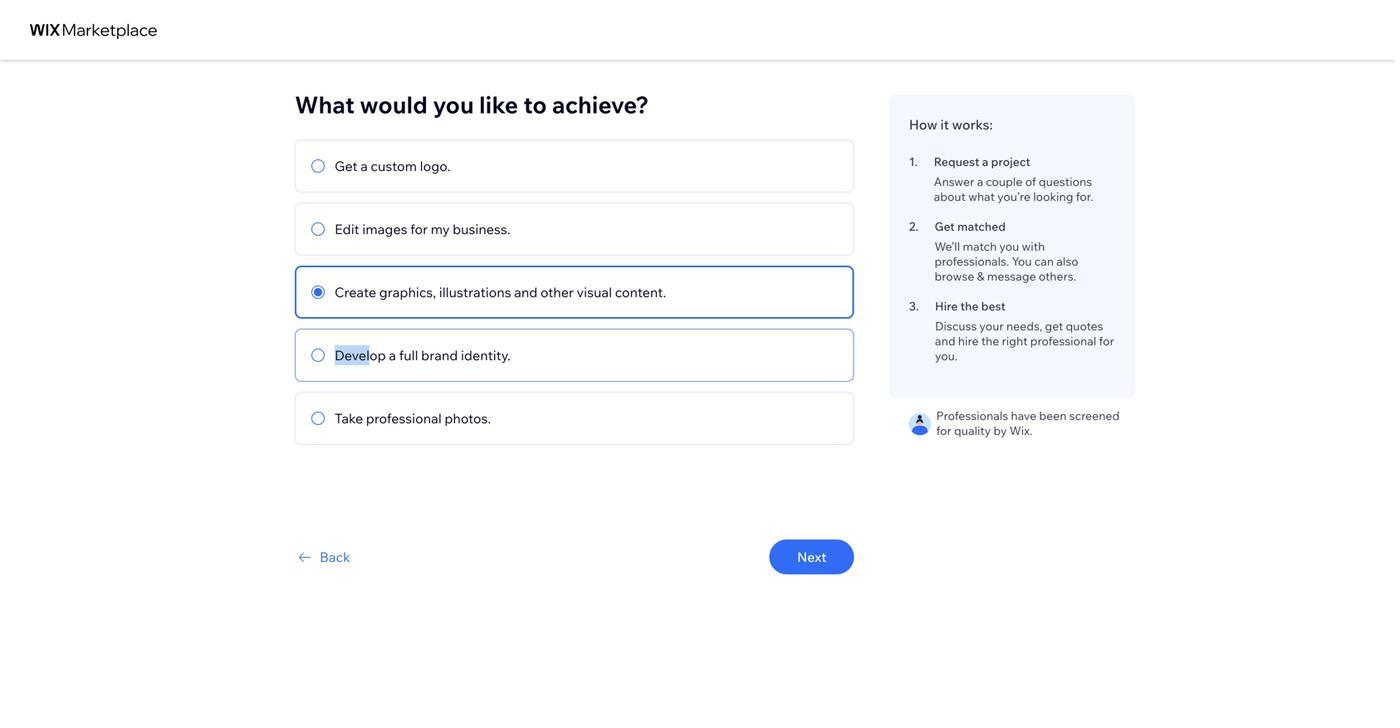 Task type: vqa. For each thing, say whether or not it's contained in the screenshot.
top 'to'
no



Task type: locate. For each thing, give the bounding box(es) containing it.
1 vertical spatial get
[[935, 219, 955, 234]]

back
[[320, 549, 350, 566]]

professional
[[1030, 334, 1097, 348], [366, 410, 442, 427]]

1 vertical spatial professional
[[366, 410, 442, 427]]

message
[[987, 269, 1036, 284]]

professionals have been screened for quality by wix.
[[936, 409, 1120, 438]]

how
[[909, 116, 938, 133]]

next button
[[770, 540, 854, 575]]

for left quality
[[936, 424, 952, 438]]

1 horizontal spatial and
[[935, 334, 956, 348]]

a left full
[[389, 347, 396, 364]]

needs,
[[1006, 319, 1043, 333]]

take
[[335, 410, 363, 427]]

get inside get matched we'll match you with professionals. you can also browse & message others.
[[935, 219, 955, 234]]

create
[[335, 284, 376, 301]]

2
[[909, 219, 916, 234]]

couple
[[986, 174, 1023, 189]]

option group
[[295, 140, 854, 445]]

like
[[479, 90, 518, 119]]

0 vertical spatial get
[[335, 158, 358, 174]]

works:
[[952, 116, 993, 133]]

discuss
[[935, 319, 977, 333]]

about
[[934, 189, 966, 204]]

0 vertical spatial and
[[514, 284, 538, 301]]

.
[[915, 154, 918, 169], [916, 219, 919, 234], [916, 299, 919, 314]]

what
[[969, 189, 995, 204]]

you.
[[935, 349, 958, 363]]

a up what
[[977, 174, 983, 189]]

1 vertical spatial and
[[935, 334, 956, 348]]

1 horizontal spatial the
[[981, 334, 999, 348]]

a for request a project answer a couple of questions about what you're looking for.
[[982, 154, 989, 169]]

for inside hire the best discuss your needs, get quotes and hire the right professional for you.
[[1099, 334, 1114, 348]]

we'll
[[935, 239, 960, 254]]

for left 'my'
[[410, 221, 428, 238]]

1 vertical spatial for
[[1099, 334, 1114, 348]]

1 horizontal spatial professional
[[1030, 334, 1097, 348]]

you
[[433, 90, 474, 119], [1000, 239, 1019, 254]]

1
[[909, 154, 915, 169]]

the right "hire"
[[961, 299, 979, 314]]

for down quotes
[[1099, 334, 1114, 348]]

achieve?
[[552, 90, 649, 119]]

a for get a custom logo.
[[361, 158, 368, 174]]

with
[[1022, 239, 1045, 254]]

professional down get on the right top of page
[[1030, 334, 1097, 348]]

what would you like to achieve?
[[295, 90, 649, 119]]

0 horizontal spatial professional
[[366, 410, 442, 427]]

1 horizontal spatial you
[[1000, 239, 1019, 254]]

hire
[[958, 334, 979, 348]]

and
[[514, 284, 538, 301], [935, 334, 956, 348]]

professionals.
[[935, 254, 1009, 269]]

wix.
[[1010, 424, 1033, 438]]

2 vertical spatial .
[[916, 299, 919, 314]]

0 vertical spatial .
[[915, 154, 918, 169]]

other
[[541, 284, 574, 301]]

create graphics, illustrations and other visual content.
[[335, 284, 666, 301]]

and left other
[[514, 284, 538, 301]]

you up you
[[1000, 239, 1019, 254]]

graphics,
[[379, 284, 436, 301]]

1 horizontal spatial get
[[935, 219, 955, 234]]

1 horizontal spatial for
[[936, 424, 952, 438]]

get left custom
[[335, 158, 358, 174]]

for inside professionals have been screened for quality by wix.
[[936, 424, 952, 438]]

business.
[[453, 221, 510, 238]]

1 vertical spatial you
[[1000, 239, 1019, 254]]

content.
[[615, 284, 666, 301]]

professional right take
[[366, 410, 442, 427]]

a
[[982, 154, 989, 169], [361, 158, 368, 174], [977, 174, 983, 189], [389, 347, 396, 364]]

get
[[1045, 319, 1063, 333]]

get
[[335, 158, 358, 174], [935, 219, 955, 234]]

get for get a custom logo.
[[335, 158, 358, 174]]

3
[[909, 299, 916, 314]]

a left custom
[[361, 158, 368, 174]]

2 vertical spatial for
[[936, 424, 952, 438]]

you left like on the top of the page
[[433, 90, 474, 119]]

a left project
[[982, 154, 989, 169]]

0 horizontal spatial get
[[335, 158, 358, 174]]

and up you.
[[935, 334, 956, 348]]

the down your
[[981, 334, 999, 348]]

the
[[961, 299, 979, 314], [981, 334, 999, 348]]

right
[[1002, 334, 1028, 348]]

brand
[[421, 347, 458, 364]]

you inside get matched we'll match you with professionals. you can also browse & message others.
[[1000, 239, 1019, 254]]

looking
[[1033, 189, 1074, 204]]

2 horizontal spatial for
[[1099, 334, 1114, 348]]

. for 1
[[915, 154, 918, 169]]

for
[[410, 221, 428, 238], [1099, 334, 1114, 348], [936, 424, 952, 438]]

quality
[[954, 424, 991, 438]]

0 vertical spatial professional
[[1030, 334, 1097, 348]]

1 vertical spatial .
[[916, 219, 919, 234]]

0 horizontal spatial you
[[433, 90, 474, 119]]

logo.
[[420, 158, 451, 174]]

get up we'll
[[935, 219, 955, 234]]

0 horizontal spatial the
[[961, 299, 979, 314]]

0 vertical spatial for
[[410, 221, 428, 238]]

how it works:
[[909, 116, 993, 133]]

0 vertical spatial the
[[961, 299, 979, 314]]

have
[[1011, 409, 1037, 423]]

can
[[1035, 254, 1054, 269]]

2 .
[[909, 219, 919, 234]]



Task type: describe. For each thing, give the bounding box(es) containing it.
custom
[[371, 158, 417, 174]]

browse
[[935, 269, 975, 284]]

0 vertical spatial you
[[433, 90, 474, 119]]

project
[[991, 154, 1031, 169]]

screened
[[1069, 409, 1120, 423]]

others.
[[1039, 269, 1076, 284]]

edit
[[335, 221, 359, 238]]

you
[[1012, 254, 1032, 269]]

questions
[[1039, 174, 1092, 189]]

identity.
[[461, 347, 511, 364]]

would
[[360, 90, 428, 119]]

by
[[994, 424, 1007, 438]]

get a custom logo.
[[335, 158, 451, 174]]

0 horizontal spatial for
[[410, 221, 428, 238]]

match
[[963, 239, 997, 254]]

you're
[[998, 189, 1031, 204]]

take professional photos.
[[335, 410, 491, 427]]

0 horizontal spatial and
[[514, 284, 538, 301]]

next
[[797, 549, 827, 566]]

back button
[[295, 547, 350, 567]]

for.
[[1076, 189, 1093, 204]]

&
[[977, 269, 985, 284]]

develop
[[335, 347, 386, 364]]

of
[[1025, 174, 1036, 189]]

a for develop a full brand identity.
[[389, 347, 396, 364]]

what
[[295, 90, 355, 119]]

request
[[934, 154, 980, 169]]

hire the best discuss your needs, get quotes and hire the right professional for you.
[[935, 299, 1114, 363]]

1 vertical spatial the
[[981, 334, 999, 348]]

request a project answer a couple of questions about what you're looking for.
[[934, 154, 1093, 204]]

professional inside hire the best discuss your needs, get quotes and hire the right professional for you.
[[1030, 334, 1097, 348]]

also
[[1057, 254, 1079, 269]]

3 .
[[909, 299, 919, 314]]

my
[[431, 221, 450, 238]]

it
[[941, 116, 949, 133]]

photos.
[[445, 410, 491, 427]]

answer
[[934, 174, 975, 189]]

to
[[524, 90, 547, 119]]

best
[[981, 299, 1006, 314]]

and inside hire the best discuss your needs, get quotes and hire the right professional for you.
[[935, 334, 956, 348]]

. for 3
[[916, 299, 919, 314]]

get matched we'll match you with professionals. you can also browse & message others.
[[935, 219, 1079, 284]]

professionals
[[936, 409, 1008, 423]]

matched
[[958, 219, 1006, 234]]

hire
[[935, 299, 958, 314]]

visual
[[577, 284, 612, 301]]

option group containing get a custom logo.
[[295, 140, 854, 445]]

been
[[1039, 409, 1067, 423]]

. for 2
[[916, 219, 919, 234]]

your
[[980, 319, 1004, 333]]

illustrations
[[439, 284, 511, 301]]

get for get matched we'll match you with professionals. you can also browse & message others.
[[935, 219, 955, 234]]

edit images for my business.
[[335, 221, 510, 238]]

full
[[399, 347, 418, 364]]

images
[[362, 221, 407, 238]]

develop a full brand identity.
[[335, 347, 511, 364]]

quotes
[[1066, 319, 1103, 333]]

1 .
[[909, 154, 918, 169]]



